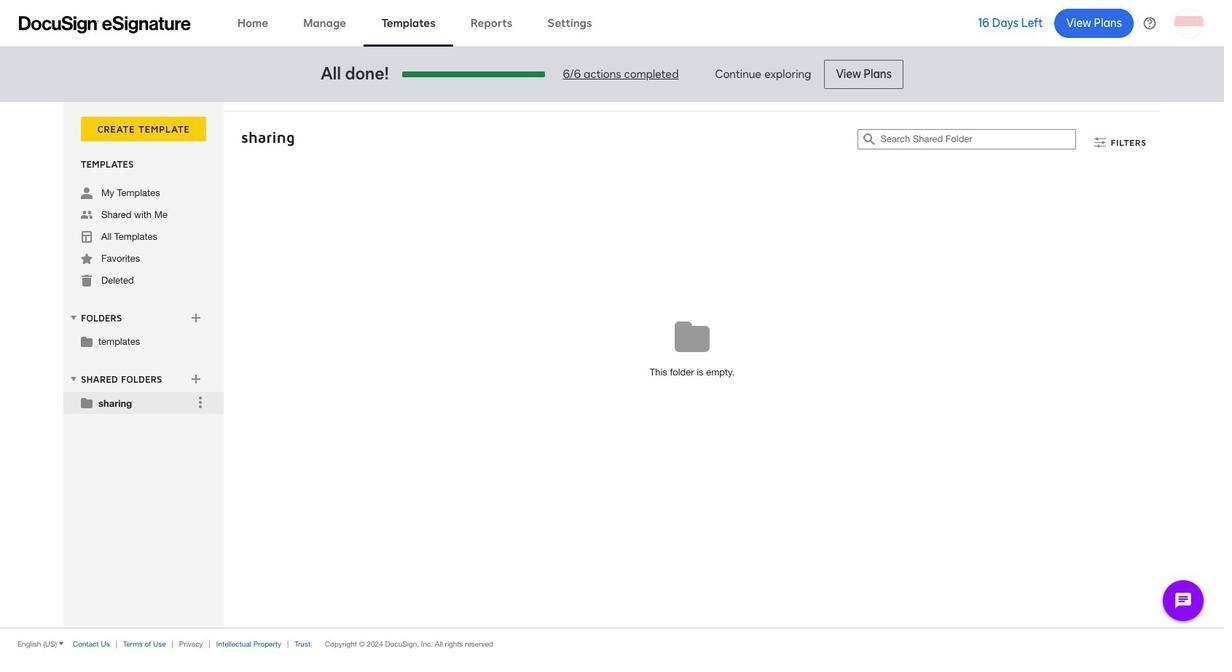 Task type: describe. For each thing, give the bounding box(es) containing it.
templates image
[[81, 231, 93, 243]]

view folders image
[[68, 312, 79, 324]]

your uploaded profile image image
[[1175, 8, 1205, 38]]

docusign esignature image
[[19, 16, 191, 33]]

star filled image
[[81, 253, 93, 265]]

shared image
[[81, 209, 93, 221]]

folder image
[[81, 397, 93, 408]]

more info region
[[0, 628, 1225, 659]]

trash image
[[81, 275, 93, 287]]



Task type: vqa. For each thing, say whether or not it's contained in the screenshot.
View Folders image Folder icon
no



Task type: locate. For each thing, give the bounding box(es) containing it.
view shared folders image
[[68, 373, 79, 385]]

Search Shared Folder text field
[[881, 130, 1077, 149]]

secondary navigation region
[[63, 102, 1165, 628]]

user image
[[81, 187, 93, 199]]

folder image
[[81, 335, 93, 347]]



